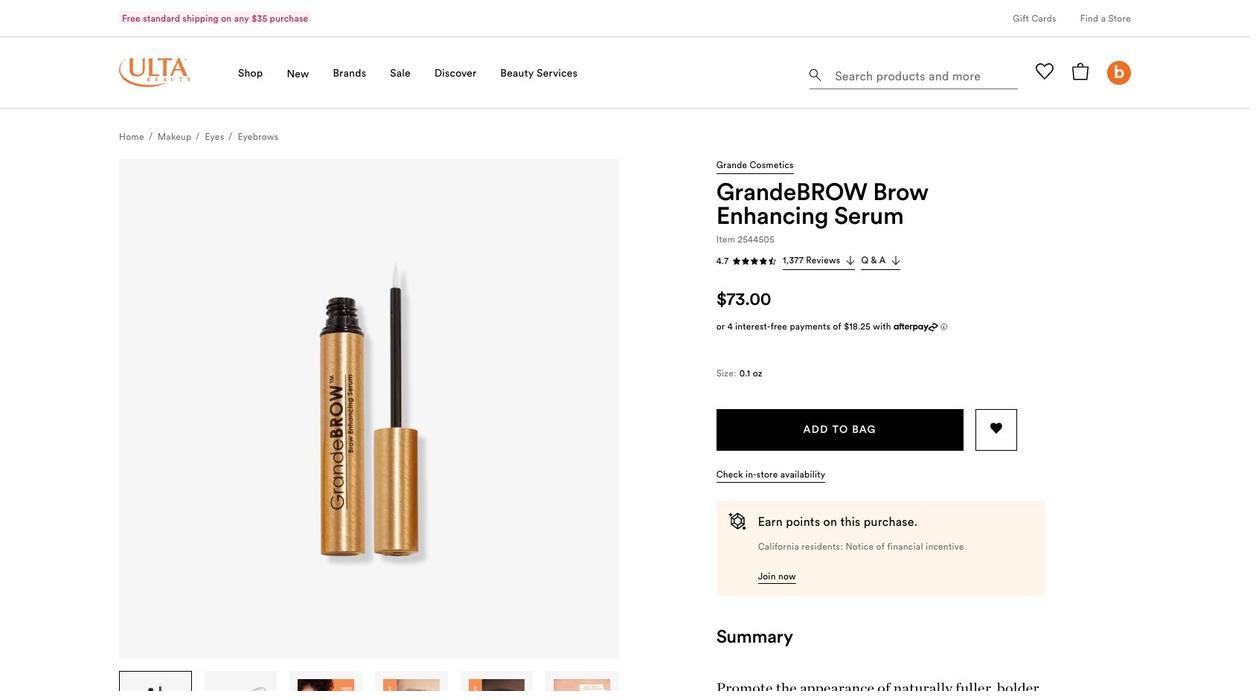 Task type: locate. For each thing, give the bounding box(es) containing it.
None search field
[[810, 57, 1018, 92]]

grande cosmetics grandebrow brow enhancing serum #1 image
[[119, 159, 619, 660], [127, 680, 184, 692]]

grande cosmetics grandebrow brow enhancing serum #6 image
[[554, 680, 610, 692]]

0 vertical spatial grande cosmetics grandebrow brow enhancing serum #1 image
[[119, 159, 619, 660]]

grande cosmetics grandebrow brow enhancing serum #1 image inside the 1 / 7 group
[[127, 680, 184, 692]]

4 / 7 group
[[375, 672, 449, 692]]

starfilled image
[[733, 257, 742, 265]]

0 horizontal spatial withiconright image
[[847, 256, 856, 265]]

grande cosmetics grandebrow brow enhancing serum #5 image
[[469, 680, 525, 692]]

1 starfilled image from the left
[[742, 257, 751, 265]]

2 / 7 group
[[204, 672, 278, 692]]

withiconright image
[[847, 256, 856, 265], [892, 256, 901, 265]]

grande cosmetics grandebrow brow enhancing serum #2 image
[[213, 680, 269, 692]]

0 items in bag image
[[1072, 62, 1090, 80]]

3 starfilled image from the left
[[759, 257, 768, 265]]

2 withiconright image from the left
[[892, 256, 901, 265]]

starfilled image
[[742, 257, 751, 265], [751, 257, 759, 265], [759, 257, 768, 265]]

1 vertical spatial grande cosmetics grandebrow brow enhancing serum #1 image
[[127, 680, 184, 692]]

6 / 7 group
[[546, 672, 619, 692]]

2 starfilled image from the left
[[751, 257, 759, 265]]

1 horizontal spatial withiconright image
[[892, 256, 901, 265]]

product images carousel region
[[119, 159, 619, 692]]



Task type: describe. For each thing, give the bounding box(es) containing it.
grande cosmetics grandebrow brow enhancing serum #4 image
[[383, 680, 440, 692]]

Search products and more search field
[[834, 60, 1014, 86]]

starhalf image
[[768, 257, 777, 265]]

5 / 7 group
[[461, 672, 534, 692]]

favorites icon image
[[1036, 62, 1054, 80]]

3 / 7 group
[[290, 672, 363, 692]]

grande cosmetics grandebrow brow enhancing serum #3 image
[[298, 680, 354, 692]]

1 / 7 group
[[119, 672, 193, 692]]

1 withiconright image from the left
[[847, 256, 856, 265]]



Task type: vqa. For each thing, say whether or not it's contained in the screenshot.
withIconRight
yes



